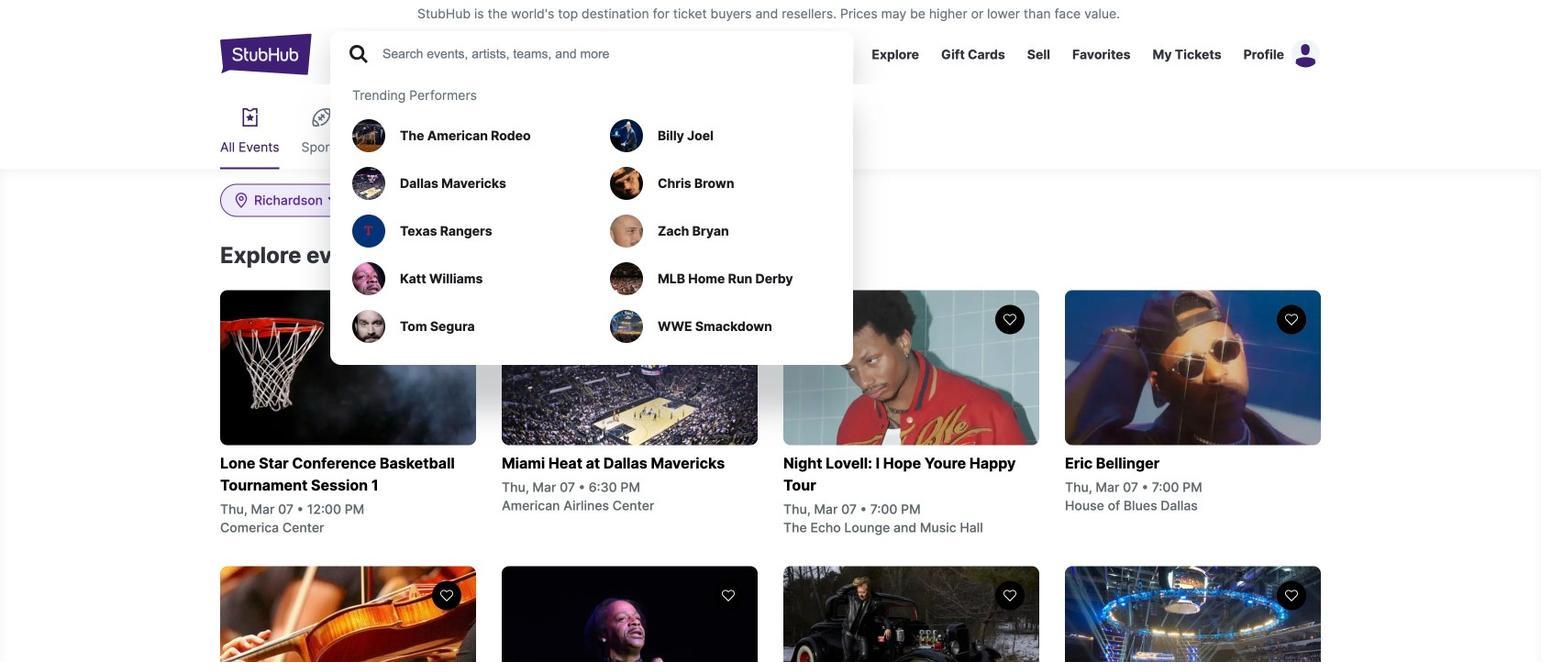 Task type: locate. For each thing, give the bounding box(es) containing it.
stubhub image
[[220, 31, 312, 77]]

None field
[[220, 184, 353, 217]]



Task type: vqa. For each thing, say whether or not it's contained in the screenshot.
Tickets within Miami Marlins See Tickets
no



Task type: describe. For each thing, give the bounding box(es) containing it.
Search events, artists, teams, and more field
[[381, 44, 836, 64]]



